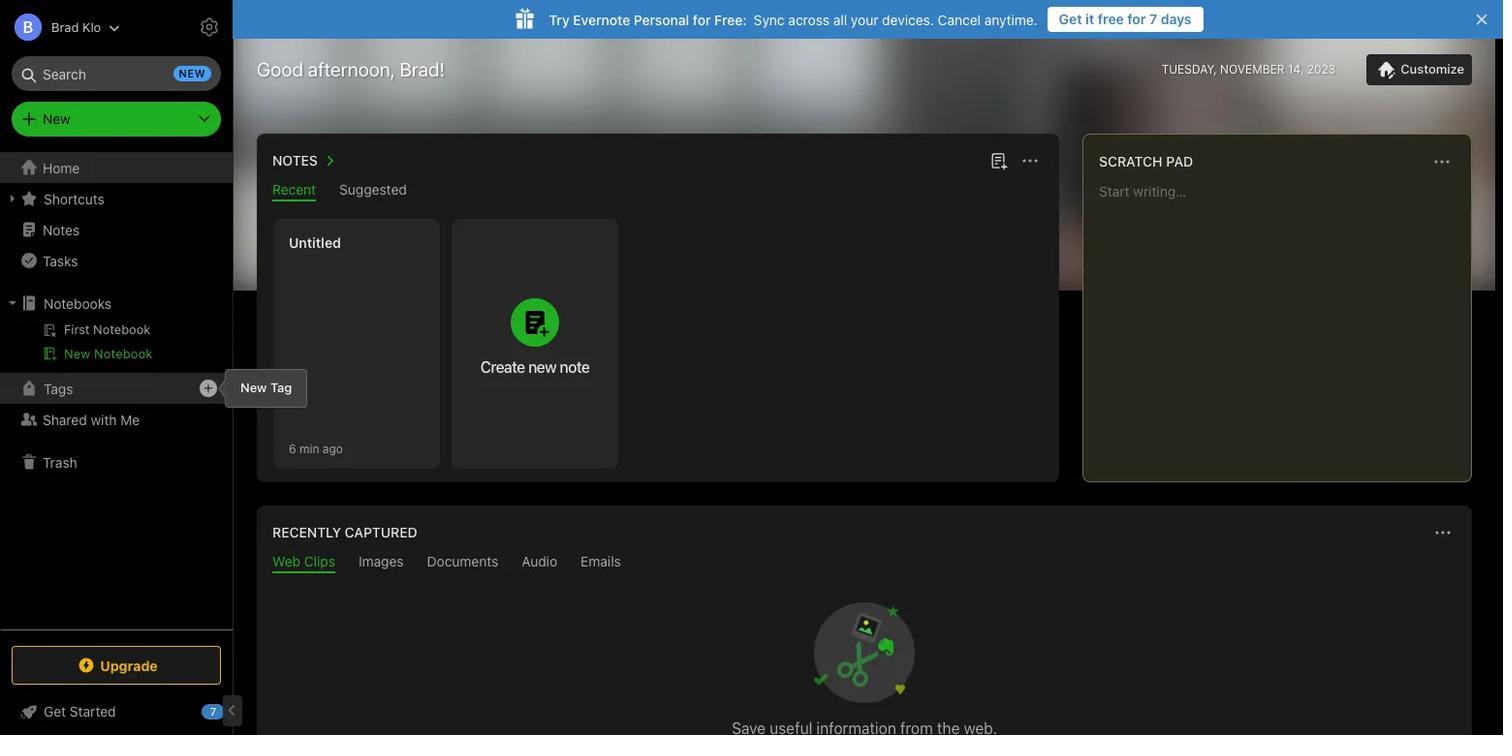 Task type: locate. For each thing, give the bounding box(es) containing it.
new for new tag
[[240, 380, 267, 395]]

klo
[[82, 19, 101, 34]]

new up home
[[43, 111, 71, 127]]

7
[[1150, 11, 1158, 27], [210, 706, 216, 718]]

new inside popup button
[[43, 111, 71, 127]]

tab list containing web clips
[[261, 553, 1468, 574]]

for for free:
[[693, 11, 711, 28]]

1 vertical spatial more actions image
[[1432, 521, 1455, 545]]

try
[[549, 11, 570, 28]]

try evernote personal for free: sync across all your devices. cancel anytime.
[[549, 11, 1038, 28]]

7 left days
[[1150, 11, 1158, 27]]

7 inside get it free for 7 days button
[[1150, 11, 1158, 27]]

0 horizontal spatial for
[[693, 11, 711, 28]]

1 vertical spatial tab list
[[261, 553, 1468, 574]]

tag
[[270, 380, 292, 395]]

shortcuts button
[[0, 183, 232, 214]]

free:
[[715, 11, 747, 28]]

0 vertical spatial new
[[43, 111, 71, 127]]

0 vertical spatial 7
[[1150, 11, 1158, 27]]

emails
[[581, 553, 621, 570]]

0 vertical spatial more actions image
[[1431, 150, 1454, 174]]

get left started at the bottom
[[44, 704, 66, 720]]

2023
[[1307, 62, 1336, 77]]

new inside button
[[64, 346, 91, 362]]

2 tab list from the top
[[261, 553, 1468, 574]]

new down settings icon
[[179, 67, 205, 79]]

personal
[[634, 11, 689, 28]]

tags
[[44, 380, 73, 397]]

for inside button
[[1128, 11, 1146, 27]]

0 vertical spatial new
[[179, 67, 205, 79]]

recent
[[272, 181, 316, 198]]

new up the tags at bottom left
[[64, 346, 91, 362]]

7 inside help and learning task checklist field
[[210, 706, 216, 718]]

images tab
[[359, 553, 404, 574]]

2 vertical spatial new
[[240, 380, 267, 395]]

6 min ago
[[289, 442, 343, 456]]

Account field
[[0, 8, 120, 47]]

1 vertical spatial new
[[528, 359, 556, 376]]

1 vertical spatial new
[[64, 346, 91, 362]]

1 vertical spatial 7
[[210, 706, 216, 718]]

across
[[788, 11, 830, 28]]

trash link
[[0, 447, 232, 478]]

new
[[43, 111, 71, 127], [64, 346, 91, 362], [240, 380, 267, 395]]

get inside button
[[1059, 11, 1082, 27]]

notes
[[272, 152, 318, 169], [43, 221, 80, 238]]

audio tab
[[522, 553, 557, 574]]

notes inside button
[[272, 152, 318, 169]]

documents tab
[[427, 553, 498, 574]]

your
[[851, 11, 879, 28]]

it
[[1086, 11, 1095, 27]]

ago
[[323, 442, 343, 456]]

0 horizontal spatial new
[[179, 67, 205, 79]]

tasks button
[[0, 245, 232, 276]]

1 vertical spatial notes
[[43, 221, 80, 238]]

all
[[833, 11, 847, 28]]

More actions field
[[1017, 147, 1044, 174], [1429, 148, 1456, 175], [1430, 520, 1457, 547]]

get inside help and learning task checklist field
[[44, 704, 66, 720]]

pad
[[1166, 153, 1193, 170]]

more actions image
[[1431, 150, 1454, 174], [1432, 521, 1455, 545]]

web clips tab
[[272, 553, 335, 574]]

customize button
[[1367, 54, 1472, 85]]

6
[[289, 442, 296, 456]]

new
[[179, 67, 205, 79], [528, 359, 556, 376]]

anytime.
[[985, 11, 1038, 28]]

get it free for 7 days
[[1059, 11, 1192, 27]]

2 for from the left
[[693, 11, 711, 28]]

for right free
[[1128, 11, 1146, 27]]

get
[[1059, 11, 1082, 27], [44, 704, 66, 720]]

tree
[[0, 152, 233, 629]]

0 vertical spatial get
[[1059, 11, 1082, 27]]

tab list containing recent
[[261, 181, 1056, 202]]

new left tag
[[240, 380, 267, 395]]

free
[[1098, 11, 1124, 27]]

for left "free:"
[[693, 11, 711, 28]]

scratch pad button
[[1095, 150, 1193, 174]]

0 vertical spatial tab list
[[261, 181, 1056, 202]]

notebooks
[[44, 295, 112, 312]]

notes up "tasks" on the left
[[43, 221, 80, 238]]

expand notebooks image
[[5, 296, 20, 311]]

0 horizontal spatial 7
[[210, 706, 216, 718]]

1 horizontal spatial new
[[528, 359, 556, 376]]

shared with me link
[[0, 404, 232, 435]]

create
[[480, 359, 525, 376]]

new button
[[12, 102, 221, 137]]

for
[[1128, 11, 1146, 27], [693, 11, 711, 28]]

get left it
[[1059, 11, 1082, 27]]

recent tab
[[272, 181, 316, 202]]

get started
[[44, 704, 116, 720]]

new for new
[[43, 111, 71, 127]]

tab list
[[261, 181, 1056, 202], [261, 553, 1468, 574]]

0 horizontal spatial get
[[44, 704, 66, 720]]

notes up recent
[[272, 152, 318, 169]]

suggested tab
[[339, 181, 407, 202]]

new inside tooltip
[[240, 380, 267, 395]]

1 tab list from the top
[[261, 181, 1056, 202]]

customize
[[1401, 61, 1465, 77]]

1 horizontal spatial notes
[[272, 152, 318, 169]]

1 horizontal spatial get
[[1059, 11, 1082, 27]]

upgrade button
[[12, 647, 221, 685]]

7 left click to collapse image
[[210, 706, 216, 718]]

1 horizontal spatial for
[[1128, 11, 1146, 27]]

0 vertical spatial notes
[[272, 152, 318, 169]]

Search text field
[[25, 56, 207, 91]]

trash
[[43, 454, 77, 471]]

untitled
[[289, 235, 341, 251]]

home link
[[0, 152, 233, 183]]

web clips tab panel
[[257, 574, 1472, 736]]

1 horizontal spatial 7
[[1150, 11, 1158, 27]]

1 vertical spatial get
[[44, 704, 66, 720]]

new left note
[[528, 359, 556, 376]]

Start writing… text field
[[1099, 183, 1470, 466]]

more actions image
[[1019, 149, 1042, 173]]

0 horizontal spatial notes
[[43, 221, 80, 238]]

1 for from the left
[[1128, 11, 1146, 27]]

tuesday,
[[1162, 62, 1217, 77]]

new tag tooltip
[[211, 369, 308, 408]]

clips
[[304, 553, 335, 570]]

click to collapse image
[[225, 700, 240, 723]]

tree containing home
[[0, 152, 233, 629]]

notes inside tree
[[43, 221, 80, 238]]

afternoon,
[[308, 58, 395, 80]]



Task type: vqa. For each thing, say whether or not it's contained in the screenshot.
Enter Task text field
no



Task type: describe. For each thing, give the bounding box(es) containing it.
evernote
[[573, 11, 630, 28]]

notebooks link
[[0, 288, 232, 319]]

recent tab panel
[[257, 202, 1059, 483]]

new for new notebook
[[64, 346, 91, 362]]

emails tab
[[581, 553, 621, 574]]

me
[[120, 411, 140, 428]]

new notebook group
[[0, 319, 232, 373]]

notes link
[[0, 214, 232, 245]]

good
[[257, 58, 303, 80]]

brad!
[[400, 58, 445, 80]]

more actions image for scratch pad
[[1431, 150, 1454, 174]]

good afternoon, brad!
[[257, 58, 445, 80]]

more actions field for scratch pad
[[1429, 148, 1456, 175]]

recently captured button
[[268, 521, 418, 545]]

create new note
[[480, 359, 590, 376]]

recently captured
[[272, 524, 418, 541]]

scratch pad
[[1099, 153, 1193, 170]]

brad
[[51, 19, 79, 34]]

upgrade
[[100, 658, 158, 674]]

notes button
[[268, 149, 341, 173]]

tuesday, november 14, 2023
[[1162, 62, 1336, 77]]

shared
[[43, 411, 87, 428]]

audio
[[522, 553, 557, 570]]

tab list for notes
[[261, 181, 1056, 202]]

get for get started
[[44, 704, 66, 720]]

note
[[560, 359, 590, 376]]

suggested
[[339, 181, 407, 198]]

captured
[[345, 524, 418, 541]]

get for get it free for 7 days
[[1059, 11, 1082, 27]]

new tag
[[240, 380, 292, 395]]

more actions image for recently captured
[[1432, 521, 1455, 545]]

min
[[300, 442, 319, 456]]

settings image
[[198, 16, 221, 39]]

recently
[[272, 524, 341, 541]]

sync
[[754, 11, 785, 28]]

more actions field for recently captured
[[1430, 520, 1457, 547]]

images
[[359, 553, 404, 570]]

devices.
[[882, 11, 934, 28]]

new notebook
[[64, 346, 153, 362]]

tags button
[[0, 373, 232, 404]]

tab list for recently captured
[[261, 553, 1468, 574]]

web clips
[[272, 553, 335, 570]]

brad klo
[[51, 19, 101, 34]]

shortcuts
[[44, 190, 105, 207]]

with
[[91, 411, 117, 428]]

web
[[272, 553, 300, 570]]

new inside search box
[[179, 67, 205, 79]]

november
[[1220, 62, 1285, 77]]

scratch
[[1099, 153, 1163, 170]]

new inside button
[[528, 359, 556, 376]]

14,
[[1288, 62, 1304, 77]]

Help and Learning task checklist field
[[0, 697, 233, 728]]

documents
[[427, 553, 498, 570]]

home
[[43, 159, 80, 176]]

new notebook button
[[0, 342, 232, 365]]

tasks
[[43, 253, 78, 269]]

get it free for 7 days button
[[1047, 7, 1203, 32]]

cancel
[[938, 11, 981, 28]]

shared with me
[[43, 411, 140, 428]]

for for 7
[[1128, 11, 1146, 27]]

create new note button
[[452, 219, 618, 469]]

days
[[1161, 11, 1192, 27]]

started
[[70, 704, 116, 720]]

new search field
[[25, 56, 211, 91]]

notebook
[[94, 346, 153, 362]]



